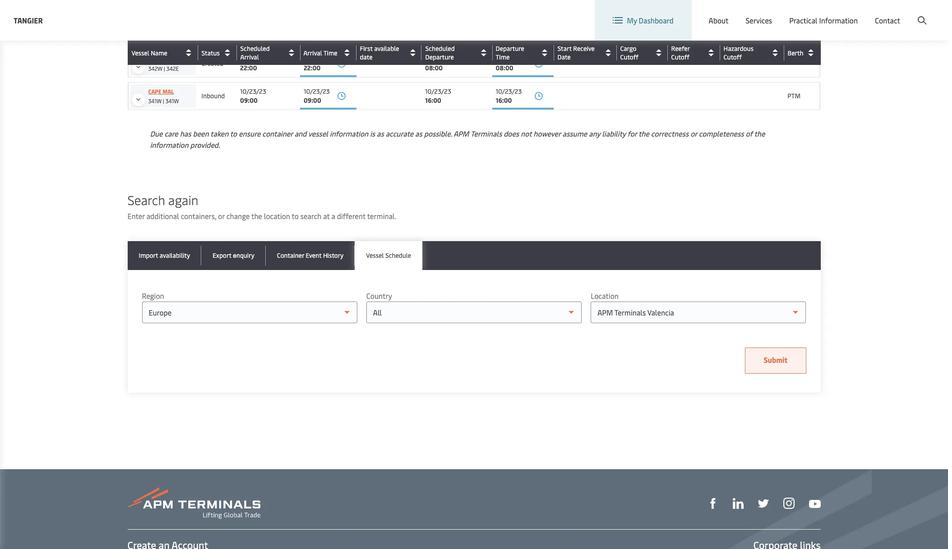 Task type: vqa. For each thing, say whether or not it's contained in the screenshot.
"Hazardous Cutoff"
yes



Task type: locate. For each thing, give the bounding box(es) containing it.
the right change
[[252, 211, 262, 221]]

about
[[709, 15, 729, 25]]

event
[[306, 252, 322, 260]]

1 10/23/23 16:00 from the left
[[425, 87, 451, 105]]

2 08:00 from the left
[[496, 64, 514, 72]]

vessel schedule
[[366, 252, 411, 260]]

of
[[746, 129, 753, 139]]

1 10/22/23 from the left
[[240, 55, 266, 63]]

facebook image
[[708, 499, 719, 510]]

1 cape from the top
[[148, 56, 161, 63]]

hazardous
[[724, 44, 754, 53]]

1 vertical spatial cape
[[148, 88, 161, 95]]

0 horizontal spatial 10/23/23 08:00
[[425, 55, 451, 72]]

1 vertical spatial information
[[150, 140, 189, 150]]

2 cutoff from the left
[[672, 53, 690, 61]]

or left change
[[218, 211, 225, 221]]

0 horizontal spatial arrival
[[240, 53, 259, 61]]

1 horizontal spatial to
[[292, 211, 299, 221]]

ptm
[[788, 92, 801, 100]]

vessel inside button
[[132, 49, 149, 57]]

10/23/23
[[425, 55, 451, 63], [496, 55, 522, 63], [240, 87, 266, 96], [304, 87, 330, 96], [425, 87, 451, 96], [496, 87, 522, 96]]

22:00
[[240, 64, 257, 72], [304, 64, 321, 72]]

341w down "342e"
[[166, 98, 179, 105]]

availability
[[160, 252, 190, 260]]

0 horizontal spatial location
[[591, 291, 619, 301]]

/
[[878, 8, 881, 18]]

or right correctness
[[691, 129, 698, 139]]

cutoff down my at top
[[621, 53, 639, 61]]

1 scheduled from the left
[[240, 44, 270, 53]]

scheduled arrival
[[240, 44, 270, 61]]

1 horizontal spatial 10/23/23 09:00
[[304, 87, 330, 105]]

1 10/23/23 09:00 from the left
[[240, 87, 266, 105]]

3 cutoff from the left
[[724, 53, 742, 61]]

0 horizontal spatial 09:00
[[240, 96, 258, 105]]

contact button
[[876, 0, 901, 41]]

tab list
[[128, 242, 821, 270]]

0 vertical spatial location
[[718, 8, 746, 18]]

as right accurate
[[415, 129, 423, 139]]

2 cape from the top
[[148, 88, 161, 95]]

0 vertical spatial vessel
[[132, 49, 149, 57]]

cutoff inside button
[[621, 53, 639, 61]]

time left date
[[324, 49, 338, 57]]

is
[[370, 129, 375, 139]]

0 horizontal spatial vessel
[[132, 49, 149, 57]]

1 horizontal spatial 10/23/23 08:00
[[496, 55, 522, 72]]

login / create account
[[859, 8, 932, 18]]

2 mal from the top
[[163, 88, 174, 95]]

09:00 up vessel
[[304, 96, 321, 105]]

1 vertical spatial to
[[292, 211, 299, 221]]

1 horizontal spatial vessel
[[366, 252, 384, 260]]

0 horizontal spatial 10/22/23 22:00
[[240, 55, 266, 72]]

containers,
[[181, 211, 217, 221]]

terminal.
[[367, 211, 397, 221]]

1 341w from the left
[[148, 98, 162, 105]]

status button
[[202, 46, 235, 60]]

cape mal 342w | 342e
[[148, 56, 179, 72]]

1 10/22/23 22:00 from the left
[[240, 55, 266, 72]]

mal inside cape mal 341w | 341w
[[163, 88, 174, 95]]

cargo cutoff
[[621, 44, 639, 61]]

1 horizontal spatial departure
[[496, 44, 525, 53]]

| for inbound
[[163, 98, 164, 105]]

1 horizontal spatial or
[[691, 129, 698, 139]]

0 horizontal spatial cutoff
[[621, 53, 639, 61]]

0 horizontal spatial scheduled
[[240, 44, 270, 53]]

location
[[718, 8, 746, 18], [591, 291, 619, 301]]

export еnquiry button
[[202, 242, 266, 270]]

1 vertical spatial location
[[591, 291, 619, 301]]

22:00 down the arrival time
[[304, 64, 321, 72]]

departure inside scheduled departure
[[426, 53, 454, 61]]

2 10/23/23 09:00 from the left
[[304, 87, 330, 105]]

status
[[202, 49, 220, 57]]

| inside cape mal 341w | 341w
[[163, 98, 164, 105]]

1 vertical spatial |
[[163, 98, 164, 105]]

08:00 down departure time
[[496, 64, 514, 72]]

cape inside cape mal 341w | 341w
[[148, 88, 161, 95]]

vessel left name
[[132, 49, 149, 57]]

arrival right the scheduled arrival button
[[304, 49, 322, 57]]

0 horizontal spatial 10/23/23 09:00
[[240, 87, 266, 105]]

16:00
[[425, 96, 442, 105], [496, 96, 512, 105]]

1 horizontal spatial time
[[496, 53, 510, 61]]

10/23/23 08:00
[[425, 55, 451, 72], [496, 55, 522, 72]]

1 horizontal spatial 09:00
[[304, 96, 321, 105]]

time inside departure time
[[496, 53, 510, 61]]

vessel inside button
[[366, 252, 384, 260]]

2 horizontal spatial cutoff
[[724, 53, 742, 61]]

1 cutoff from the left
[[621, 53, 639, 61]]

0 horizontal spatial the
[[252, 211, 262, 221]]

scheduled departure button
[[426, 44, 491, 61]]

start receive date button
[[558, 44, 615, 61]]

create
[[882, 8, 903, 18]]

1 horizontal spatial as
[[415, 129, 423, 139]]

1 horizontal spatial 22:00
[[304, 64, 321, 72]]

0 horizontal spatial as
[[377, 129, 384, 139]]

2 horizontal spatial the
[[755, 129, 766, 139]]

10/23/23 09:00
[[240, 87, 266, 105], [304, 87, 330, 105]]

or inside the search again enter additional containers, or change the location to search at a different terminal.
[[218, 211, 225, 221]]

09:00 up ensure in the left of the page
[[240, 96, 258, 105]]

container
[[262, 129, 293, 139]]

еnquiry
[[233, 252, 255, 260]]

reefer cutoff
[[672, 44, 690, 61]]

accurate
[[386, 129, 414, 139]]

| inside cape mal 342w | 342e
[[164, 65, 165, 72]]

to right "taken"
[[230, 129, 237, 139]]

1 vertical spatial mal
[[163, 88, 174, 95]]

cape up 342w
[[148, 56, 161, 63]]

2 10/23/23 08:00 from the left
[[496, 55, 522, 72]]

341w
[[148, 98, 162, 105], [166, 98, 179, 105]]

0 vertical spatial or
[[691, 129, 698, 139]]

cape down 342w
[[148, 88, 161, 95]]

information
[[820, 15, 858, 25]]

1 horizontal spatial scheduled
[[426, 44, 455, 53]]

1 horizontal spatial cutoff
[[672, 53, 690, 61]]

0 vertical spatial information
[[330, 129, 368, 139]]

0 horizontal spatial time
[[324, 49, 338, 57]]

10/23/23 16:00 up possible.
[[425, 87, 451, 105]]

the inside the search again enter additional containers, or change the location to search at a different terminal.
[[252, 211, 262, 221]]

time
[[324, 49, 338, 57], [496, 53, 510, 61]]

tangier
[[14, 15, 43, 25]]

first
[[360, 44, 373, 53]]

scheduled
[[240, 44, 270, 53], [426, 44, 455, 53]]

the right of
[[755, 129, 766, 139]]

cape inside cape mal 342w | 342e
[[148, 56, 161, 63]]

import availability button
[[128, 242, 202, 270]]

mal up "342e"
[[163, 56, 174, 63]]

country
[[367, 291, 392, 301]]

instagram link
[[784, 498, 795, 510]]

1 horizontal spatial 08:00
[[496, 64, 514, 72]]

cutoff right the cargo cutoff button
[[672, 53, 690, 61]]

mal inside cape mal 342w | 342e
[[163, 56, 174, 63]]

departure
[[496, 44, 525, 53], [426, 53, 454, 61]]

2 10/22/23 22:00 from the left
[[304, 55, 330, 72]]

vessel schedule button
[[355, 242, 423, 270]]

arrival right status button at the left top
[[240, 53, 259, 61]]

0 horizontal spatial 08:00
[[425, 64, 443, 72]]

1 horizontal spatial location
[[718, 8, 746, 18]]

22:00 down scheduled arrival
[[240, 64, 257, 72]]

as right the is
[[377, 129, 384, 139]]

cutoff
[[621, 53, 639, 61], [672, 53, 690, 61], [724, 53, 742, 61]]

1 horizontal spatial 341w
[[166, 98, 179, 105]]

10/23/23 16:00 up the does
[[496, 87, 522, 105]]

341w down 342w
[[148, 98, 162, 105]]

0 horizontal spatial information
[[150, 140, 189, 150]]

my dashboard button
[[613, 0, 674, 41]]

apmt footer logo image
[[128, 488, 260, 520]]

cutoff inside hazardous cutoff
[[724, 53, 742, 61]]

16:00 up possible.
[[425, 96, 442, 105]]

vessel for vessel name
[[132, 49, 149, 57]]

information left the is
[[330, 129, 368, 139]]

1 vertical spatial or
[[218, 211, 225, 221]]

1 horizontal spatial 10/22/23
[[304, 55, 330, 63]]

due care has been taken to ensure container and vessel information is as accurate as possible. apm terminals does not however assume any liability for the correctness or completeness of the information provided.
[[150, 129, 766, 150]]

2 341w from the left
[[166, 98, 179, 105]]

the right the for
[[639, 129, 650, 139]]

region
[[142, 291, 164, 301]]

vessel left schedule
[[366, 252, 384, 260]]

1 mal from the top
[[163, 56, 174, 63]]

arrival
[[304, 49, 322, 57], [240, 53, 259, 61]]

1 horizontal spatial 10/22/23 22:00
[[304, 55, 330, 72]]

10/23/23 09:00 up ensure in the left of the page
[[240, 87, 266, 105]]

0 horizontal spatial 16:00
[[425, 96, 442, 105]]

search
[[128, 191, 165, 209]]

berth
[[788, 49, 804, 57]]

has
[[180, 129, 191, 139]]

due
[[150, 129, 163, 139]]

information down care on the top of page
[[150, 140, 189, 150]]

10/23/23 09:00 up vessel
[[304, 87, 330, 105]]

cutoff inside reefer cutoff
[[672, 53, 690, 61]]

cape mal 341w | 341w
[[148, 88, 179, 105]]

1 horizontal spatial 10/23/23 16:00
[[496, 87, 522, 105]]

the
[[639, 129, 650, 139], [755, 129, 766, 139], [252, 211, 262, 221]]

cargo
[[621, 44, 637, 53]]

a
[[332, 211, 335, 221]]

not
[[521, 129, 532, 139]]

0 vertical spatial mal
[[163, 56, 174, 63]]

0 horizontal spatial 22:00
[[240, 64, 257, 72]]

0 vertical spatial to
[[230, 129, 237, 139]]

0 horizontal spatial 341w
[[148, 98, 162, 105]]

linkedin__x28_alt_x29__3_ link
[[733, 498, 744, 510]]

vessel name button
[[132, 46, 196, 60]]

1 08:00 from the left
[[425, 64, 443, 72]]

time for arrival time
[[324, 49, 338, 57]]

schedule
[[386, 252, 411, 260]]

0 horizontal spatial departure
[[426, 53, 454, 61]]

1 horizontal spatial 16:00
[[496, 96, 512, 105]]

10/22/23 22:00
[[240, 55, 266, 72], [304, 55, 330, 72]]

1 as from the left
[[377, 129, 384, 139]]

0 horizontal spatial 10/22/23
[[240, 55, 266, 63]]

0 horizontal spatial 10/23/23 16:00
[[425, 87, 451, 105]]

1 vertical spatial vessel
[[366, 252, 384, 260]]

0 vertical spatial |
[[164, 65, 165, 72]]

cape
[[148, 56, 161, 63], [148, 88, 161, 95]]

to left search
[[292, 211, 299, 221]]

0 horizontal spatial or
[[218, 211, 225, 221]]

09:00
[[240, 96, 258, 105], [304, 96, 321, 105]]

08:00 down scheduled departure
[[425, 64, 443, 72]]

cargo cutoff button
[[621, 44, 666, 61]]

mal
[[163, 56, 174, 63], [163, 88, 174, 95]]

switch location
[[695, 8, 746, 18]]

0 horizontal spatial to
[[230, 129, 237, 139]]

submit button
[[746, 348, 807, 374]]

16:00 up the does
[[496, 96, 512, 105]]

0 vertical spatial cape
[[148, 56, 161, 63]]

care
[[165, 129, 178, 139]]

2 scheduled from the left
[[426, 44, 455, 53]]

inbound
[[202, 92, 225, 100]]

mal down "342e"
[[163, 88, 174, 95]]

cutoff right reefer cutoff 'button'
[[724, 53, 742, 61]]

global menu
[[775, 8, 816, 18]]

practical information button
[[790, 0, 858, 41]]

time right scheduled departure button
[[496, 53, 510, 61]]



Task type: describe. For each thing, give the bounding box(es) containing it.
global menu button
[[755, 0, 825, 27]]

2 16:00 from the left
[[496, 96, 512, 105]]

cape for inbound
[[148, 88, 161, 95]]

search again enter additional containers, or change the location to search at a different terminal.
[[128, 191, 397, 221]]

dashboard
[[639, 15, 674, 25]]

arrival time
[[304, 49, 338, 57]]

name
[[151, 49, 167, 57]]

342w
[[148, 65, 163, 72]]

vessel name
[[132, 49, 167, 57]]

vessel for vessel schedule
[[366, 252, 384, 260]]

services button
[[746, 0, 773, 41]]

contact
[[876, 15, 901, 25]]

switch location button
[[680, 8, 746, 18]]

menu
[[797, 8, 816, 18]]

scheduled for departure
[[426, 44, 455, 53]]

tab list containing import availability
[[128, 242, 821, 270]]

container
[[277, 252, 304, 260]]

created
[[202, 59, 224, 68]]

shape link
[[708, 498, 719, 510]]

import
[[139, 252, 158, 260]]

1 10/23/23 08:00 from the left
[[425, 55, 451, 72]]

linkedin image
[[733, 499, 744, 510]]

2 22:00 from the left
[[304, 64, 321, 72]]

export еnquiry
[[213, 252, 255, 260]]

departure time button
[[496, 44, 552, 61]]

1 16:00 from the left
[[425, 96, 442, 105]]

1 horizontal spatial arrival
[[304, 49, 322, 57]]

history
[[323, 252, 344, 260]]

or inside due care has been taken to ensure container and vessel information is as accurate as possible. apm terminals does not however assume any liability for the correctness or completeness of the information provided.
[[691, 129, 698, 139]]

for
[[628, 129, 637, 139]]

export
[[213, 252, 232, 260]]

departure time
[[496, 44, 525, 61]]

terminals
[[471, 129, 502, 139]]

at
[[323, 211, 330, 221]]

1 horizontal spatial the
[[639, 129, 650, 139]]

additional
[[147, 211, 179, 221]]

login
[[859, 8, 876, 18]]

about button
[[709, 0, 729, 41]]

cape for created
[[148, 56, 161, 63]]

search
[[301, 211, 322, 221]]

342e
[[166, 65, 179, 72]]

however
[[534, 129, 561, 139]]

practical
[[790, 15, 818, 25]]

start
[[558, 44, 572, 53]]

cutoff for reefer
[[672, 53, 690, 61]]

ensure
[[239, 129, 261, 139]]

start receive date
[[558, 44, 595, 61]]

cutoff for hazardous
[[724, 53, 742, 61]]

correctness
[[652, 129, 689, 139]]

change
[[227, 211, 250, 221]]

| for created
[[164, 65, 165, 72]]

login / create account link
[[842, 0, 932, 27]]

arrival time button
[[304, 46, 354, 60]]

first available date
[[360, 44, 399, 61]]

date
[[360, 53, 373, 61]]

location
[[264, 211, 290, 221]]

twitter image
[[758, 499, 769, 510]]

import availability
[[139, 252, 190, 260]]

container event history button
[[266, 242, 355, 270]]

scheduled arrival button
[[240, 44, 298, 61]]

2 as from the left
[[415, 129, 423, 139]]

my dashboard
[[627, 15, 674, 25]]

assume
[[563, 129, 588, 139]]

1 22:00 from the left
[[240, 64, 257, 72]]

1 09:00 from the left
[[240, 96, 258, 105]]

2 10/22/23 from the left
[[304, 55, 330, 63]]

arrival inside scheduled arrival
[[240, 53, 259, 61]]

scheduled for arrival
[[240, 44, 270, 53]]

been
[[193, 129, 209, 139]]

completeness
[[699, 129, 744, 139]]

time for departure time
[[496, 53, 510, 61]]

taken
[[210, 129, 229, 139]]

liability
[[602, 129, 626, 139]]

cutoff for cargo
[[621, 53, 639, 61]]

container event history
[[277, 252, 344, 260]]

berth button
[[788, 46, 818, 60]]

mal for inbound
[[163, 88, 174, 95]]

first available date button
[[360, 44, 419, 61]]

1 horizontal spatial information
[[330, 129, 368, 139]]

available
[[374, 44, 399, 53]]

to inside the search again enter additional containers, or change the location to search at a different terminal.
[[292, 211, 299, 221]]

you tube link
[[809, 498, 821, 510]]

global
[[775, 8, 795, 18]]

mal for created
[[163, 56, 174, 63]]

possible.
[[424, 129, 452, 139]]

provided.
[[190, 140, 220, 150]]

and
[[295, 129, 307, 139]]

fill 44 link
[[758, 498, 769, 510]]

apm
[[454, 129, 469, 139]]

to inside due care has been taken to ensure container and vessel information is as accurate as possible. apm terminals does not however assume any liability for the correctness or completeness of the information provided.
[[230, 129, 237, 139]]

youtube image
[[809, 501, 821, 509]]

reefer
[[672, 44, 690, 53]]

2 09:00 from the left
[[304, 96, 321, 105]]

any
[[589, 129, 601, 139]]

instagram image
[[784, 499, 795, 510]]

tangier link
[[14, 15, 43, 26]]

date
[[558, 53, 571, 61]]

switch
[[695, 8, 716, 18]]

receive
[[574, 44, 595, 53]]

2 10/23/23 16:00 from the left
[[496, 87, 522, 105]]

account
[[905, 8, 932, 18]]

practical information
[[790, 15, 858, 25]]

again
[[168, 191, 199, 209]]

different
[[337, 211, 366, 221]]



